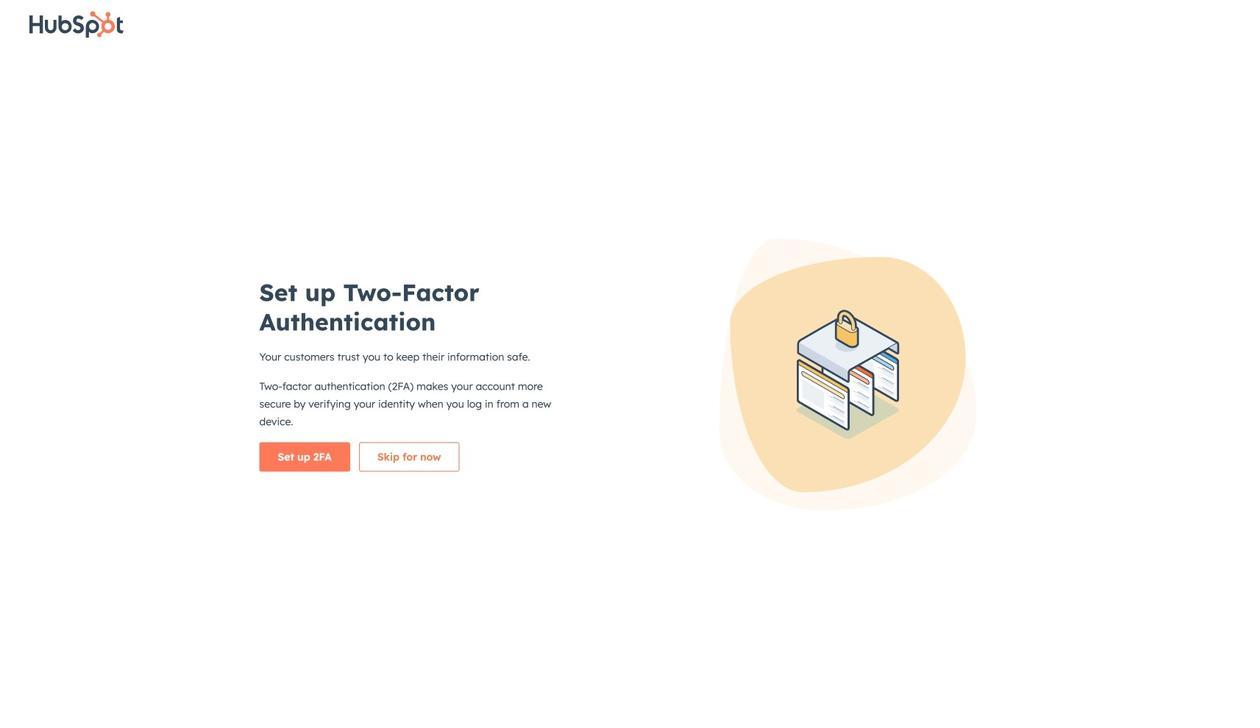 Task type: vqa. For each thing, say whether or not it's contained in the screenshot.
dialog
yes



Task type: describe. For each thing, give the bounding box(es) containing it.
page section element
[[112, 24, 1124, 77]]



Task type: locate. For each thing, give the bounding box(es) containing it.
dialog
[[0, 0, 1236, 709]]



